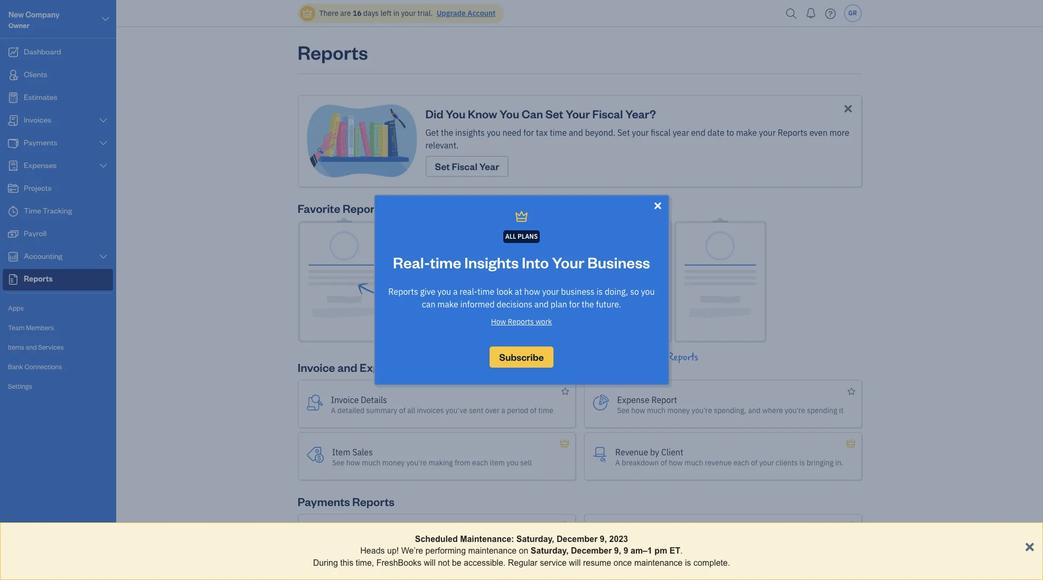 Task type: locate. For each thing, give the bounding box(es) containing it.
see inside item sales see how much money you're making from each item you sell
[[332, 458, 345, 467]]

make right date
[[737, 127, 757, 138]]

see for expense report
[[618, 406, 630, 415]]

update favorite status for invoice details image
[[562, 385, 569, 398]]

work
[[536, 317, 552, 327]]

1 horizontal spatial period
[[807, 540, 828, 549]]

estimate image
[[7, 92, 20, 103]]

1 vertical spatial summary
[[623, 540, 654, 549]]

a inside payments collected a summary of all the payments you have collected over a period of time
[[801, 540, 805, 549]]

the down business
[[582, 299, 594, 310]]

0 vertical spatial summary
[[366, 406, 398, 415]]

new
[[8, 10, 24, 20]]

insights
[[465, 252, 519, 272]]

services
[[38, 343, 64, 351]]

you're inside item sales see how much money you're making from each item you sell
[[407, 458, 427, 467]]

1 vertical spatial clients
[[381, 540, 403, 549]]

how inside 'reports give you a real-time look at how your business is doing, so you can make informed decisions and plan for the future.'
[[525, 286, 541, 297]]

much inside item sales see how much money you're making from each item you sell
[[362, 458, 381, 467]]

1 horizontal spatial expense
[[618, 395, 650, 405]]

1 horizontal spatial each
[[734, 458, 750, 467]]

9, left 2023
[[600, 535, 607, 544]]

access
[[448, 293, 474, 305]]

dashboard image
[[7, 47, 20, 58]]

0 horizontal spatial money
[[383, 458, 405, 467]]

1 vertical spatial invoice
[[331, 395, 359, 405]]

et
[[670, 547, 681, 556]]

to
[[727, 127, 735, 138], [476, 293, 484, 305], [478, 540, 485, 549]]

period inside payments collected a summary of all the payments you have collected over a period of time
[[807, 540, 828, 549]]

date
[[708, 127, 725, 138]]

your inside 'reports give you a real-time look at how your business is doing, so you can make informed decisions and plan for the future.'
[[543, 286, 559, 297]]

period right collected
[[807, 540, 828, 549]]

is up future.
[[597, 286, 603, 297]]

a inside payments collected a summary of all the payments you have collected over a period of time
[[617, 540, 622, 549]]

all
[[408, 406, 416, 415], [664, 540, 672, 549]]

invoice inside invoice details a detailed summary of all invoices you've sent over a period of time
[[331, 395, 359, 405]]

money down report
[[668, 406, 690, 415]]

items
[[8, 343, 24, 351]]

each
[[472, 458, 488, 467], [734, 458, 750, 467]]

and inside expense report see how much money you're spending, and where you're spending it
[[749, 406, 761, 415]]

1 vertical spatial the
[[582, 299, 594, 310]]

a
[[453, 286, 458, 297], [502, 406, 506, 415], [440, 540, 444, 549], [801, 540, 805, 549]]

upgrade account link
[[435, 8, 496, 18]]

set inside get the insights you need for tax time and beyond. set your fiscal year end date to make your reports even more relevant.
[[618, 127, 630, 138]]

money inside expense report see how much money you're spending, and where you're spending it
[[668, 406, 690, 415]]

you're left spending,
[[692, 406, 713, 415]]

you left the need at top left
[[487, 127, 501, 138]]

a inside invoice details a detailed summary of all invoices you've sent over a period of time
[[331, 406, 336, 415]]

your left even
[[759, 127, 776, 138]]

2 vertical spatial to
[[478, 540, 485, 549]]

fiscal left year
[[452, 160, 478, 172]]

1 vertical spatial for
[[570, 299, 580, 310]]

new company owner
[[8, 10, 60, 30]]

will left 'not'
[[424, 559, 436, 568]]

the down collected
[[674, 540, 685, 549]]

1 vertical spatial payments
[[617, 529, 654, 539]]

2 horizontal spatial the
[[674, 540, 685, 549]]

0 vertical spatial a
[[331, 406, 336, 415]]

you're for report
[[692, 406, 713, 415]]

1 horizontal spatial much
[[647, 406, 666, 415]]

saturday, up on
[[517, 535, 555, 544]]

1 horizontal spatial the
[[582, 299, 594, 310]]

even
[[810, 127, 828, 138]]

a left 9
[[617, 540, 622, 549]]

we're
[[402, 547, 423, 556]]

all left invoices
[[408, 406, 416, 415]]

each for revenue by client
[[734, 458, 750, 467]]

a right collected
[[801, 540, 805, 549]]

crown image
[[560, 438, 571, 450], [560, 572, 571, 580]]

0 vertical spatial expense
[[360, 360, 405, 375]]

how reports work link
[[491, 317, 552, 327]]

over right collected
[[785, 540, 799, 549]]

maintenance
[[469, 547, 517, 556], [635, 559, 683, 568]]

0 horizontal spatial set
[[435, 160, 450, 172]]

2 vertical spatial the
[[674, 540, 685, 549]]

your up 'plan'
[[543, 286, 559, 297]]

period inside invoice details a detailed summary of all invoices you've sent over a period of time
[[507, 406, 529, 415]]

0 vertical spatial over
[[486, 406, 500, 415]]

1 vertical spatial a
[[616, 458, 621, 467]]

much down report
[[647, 406, 666, 415]]

payments inside payments collected a summary of all the payments you have collected over a period of time
[[617, 529, 654, 539]]

0 vertical spatial clients
[[776, 458, 798, 467]]

a inside 'reports give you a real-time look at how your business is doing, so you can make informed decisions and plan for the future.'
[[453, 286, 458, 297]]

all down collected
[[664, 540, 672, 549]]

0 horizontal spatial payments
[[298, 494, 350, 509]]

to left pay
[[478, 540, 485, 549]]

insights
[[456, 127, 485, 138]]

0 horizontal spatial all
[[408, 406, 416, 415]]

will
[[424, 559, 436, 568], [569, 559, 581, 568]]

1 horizontal spatial make
[[737, 127, 757, 138]]

1 each from the left
[[472, 458, 488, 467]]

2 vertical spatial is
[[685, 559, 692, 568]]

will right service at the bottom
[[569, 559, 581, 568]]

expense left report
[[618, 395, 650, 405]]

team members link
[[3, 319, 113, 337]]

2 each from the left
[[734, 458, 750, 467]]

crown image down service at the bottom
[[560, 572, 571, 580]]

payments for payments reports
[[298, 494, 350, 509]]

1 vertical spatial make
[[438, 299, 459, 310]]

expense
[[360, 360, 405, 375], [618, 395, 650, 405]]

apps link
[[3, 299, 113, 318]]

money left making
[[383, 458, 405, 467]]

1 horizontal spatial is
[[685, 559, 692, 568]]

clients left "bringing"
[[776, 458, 798, 467]]

money inside item sales see how much money you're making from each item you sell
[[383, 458, 405, 467]]

crown image down update favorite status for invoice details icon
[[560, 438, 571, 450]]

make right can
[[438, 299, 459, 310]]

9
[[624, 547, 629, 556]]

you left "sell"
[[507, 458, 519, 467]]

where
[[763, 406, 784, 415]]

much inside expense report see how much money you're spending, and where you're spending it
[[647, 406, 666, 415]]

clients inside revenue by client a breakdown of how much revenue each of your clients is bringing in.
[[776, 458, 798, 467]]

1 vertical spatial your
[[552, 252, 585, 272]]

0 vertical spatial set
[[546, 106, 564, 121]]

freshbooks image
[[50, 563, 67, 576]]

the up relevant.
[[441, 127, 454, 138]]

1 horizontal spatial see
[[618, 406, 630, 415]]

over right sent
[[486, 406, 500, 415]]

2 horizontal spatial is
[[800, 458, 806, 467]]

your
[[401, 8, 416, 18], [632, 127, 649, 138], [759, 127, 776, 138], [543, 286, 559, 297], [487, 293, 506, 305], [760, 458, 775, 467]]

item sales see how much money you're making from each item you sell
[[332, 447, 532, 467]]

you're left making
[[407, 458, 427, 467]]

1 horizontal spatial over
[[785, 540, 799, 549]]

set right beyond.
[[618, 127, 630, 138]]

summary down details
[[366, 406, 398, 415]]

know
[[468, 106, 498, 121]]

and inside 'link'
[[26, 343, 37, 351]]

set inside set fiscal year button
[[435, 160, 450, 172]]

timer image
[[7, 206, 20, 217]]

you up the need at top left
[[500, 106, 520, 121]]

reports left give
[[389, 286, 418, 297]]

your right in
[[401, 8, 416, 18]]

for inside 'reports give you a real-time look at how your business is doing, so you can make informed decisions and plan for the future.'
[[570, 299, 580, 310]]

and left 'plan'
[[535, 299, 549, 310]]

how up revenue
[[632, 406, 646, 415]]

0 vertical spatial december
[[557, 535, 598, 544]]

× dialog
[[0, 523, 1044, 580]]

see inside expense report see how much money you're spending, and where you're spending it
[[618, 406, 630, 415]]

chevron large down image for 'expense' image at the left of the page
[[99, 162, 108, 170]]

0 horizontal spatial is
[[597, 286, 603, 297]]

0 vertical spatial to
[[727, 127, 735, 138]]

1 horizontal spatial will
[[569, 559, 581, 568]]

2 crown image from the top
[[560, 572, 571, 580]]

client image
[[7, 70, 20, 80]]

can
[[422, 299, 436, 310]]

much inside revenue by client a breakdown of how much revenue each of your clients is bringing in.
[[685, 458, 704, 467]]

2 horizontal spatial set
[[618, 127, 630, 138]]

performing
[[426, 547, 466, 556]]

and
[[569, 127, 583, 138], [535, 299, 549, 310], [26, 343, 37, 351], [338, 360, 358, 375], [749, 406, 761, 415]]

0 vertical spatial see
[[618, 406, 630, 415]]

0 horizontal spatial expense
[[360, 360, 405, 375]]

to right access at the left bottom of page
[[476, 293, 484, 305]]

0 horizontal spatial period
[[507, 406, 529, 415]]

how down client on the bottom
[[669, 458, 683, 467]]

expense image
[[7, 161, 20, 171]]

to inside find out which clients are taking a long time to pay button
[[478, 540, 485, 549]]

each right revenue
[[734, 458, 750, 467]]

0 horizontal spatial make
[[438, 299, 459, 310]]

give
[[420, 286, 436, 297]]

clients up freshbooks
[[381, 540, 403, 549]]

1 horizontal spatial clients
[[776, 458, 798, 467]]

2 horizontal spatial much
[[685, 458, 704, 467]]

revenue by client a breakdown of how much revenue each of your clients is bringing in.
[[616, 447, 844, 467]]

payments
[[687, 540, 720, 549]]

are left 16
[[340, 8, 351, 18]]

get the insights you need for tax time and beyond. set your fiscal year end date to make your reports even more relevant.
[[426, 127, 850, 151]]

payments up find
[[298, 494, 350, 509]]

reports up invoice details a detailed summary of all invoices you've sent over a period of time
[[407, 360, 450, 375]]

plan
[[551, 299, 568, 310]]

1 crown image from the top
[[560, 438, 571, 450]]

1 horizontal spatial you're
[[692, 406, 713, 415]]

0 vertical spatial period
[[507, 406, 529, 415]]

how down sales
[[346, 458, 360, 467]]

real-time insights into your business dialog
[[0, 182, 1044, 399]]

each left item
[[472, 458, 488, 467]]

1 vertical spatial see
[[332, 458, 345, 467]]

chevron large down image
[[101, 13, 110, 25], [99, 116, 108, 125], [99, 139, 108, 147], [99, 162, 108, 170], [99, 253, 108, 261]]

.
[[681, 547, 683, 556]]

over inside payments collected a summary of all the payments you have collected over a period of time
[[785, 540, 799, 549]]

1 vertical spatial is
[[800, 458, 806, 467]]

0 horizontal spatial fiscal
[[452, 160, 478, 172]]

0 vertical spatial the
[[441, 127, 454, 138]]

2 vertical spatial a
[[617, 540, 622, 549]]

set down relevant.
[[435, 160, 450, 172]]

1 horizontal spatial for
[[570, 299, 580, 310]]

0 horizontal spatial maintenance
[[469, 547, 517, 556]]

crown image for expense report
[[560, 438, 571, 450]]

money
[[668, 406, 690, 415], [383, 458, 405, 467]]

easy access to your favorite reports
[[425, 293, 575, 305]]

and inside get the insights you need for tax time and beyond. set your fiscal year end date to make your reports even more relevant.
[[569, 127, 583, 138]]

project image
[[7, 183, 20, 194]]

0 horizontal spatial you're
[[407, 458, 427, 467]]

the inside 'reports give you a real-time look at how your business is doing, so you can make informed decisions and plan for the future.'
[[582, 299, 594, 310]]

money for sales
[[383, 458, 405, 467]]

invoice for invoice details a detailed summary of all invoices you've sent over a period of time
[[331, 395, 359, 405]]

a left long
[[440, 540, 444, 549]]

crown image
[[302, 8, 313, 19], [846, 438, 857, 450], [560, 520, 571, 532], [846, 572, 857, 580]]

are left taking
[[405, 540, 416, 549]]

payments collected a summary of all the payments you have collected over a period of time
[[617, 529, 853, 549]]

0 vertical spatial saturday,
[[517, 535, 555, 544]]

period
[[507, 406, 529, 415], [807, 540, 828, 549]]

a right sent
[[502, 406, 506, 415]]

expense up details
[[360, 360, 405, 375]]

0 horizontal spatial each
[[472, 458, 488, 467]]

main element
[[0, 0, 143, 580]]

is down payments
[[685, 559, 692, 568]]

0 vertical spatial for
[[524, 127, 534, 138]]

payments up am–1
[[617, 529, 654, 539]]

time inside get the insights you need for tax time and beyond. set your fiscal year end date to make your reports even more relevant.
[[550, 127, 567, 138]]

and left beyond.
[[569, 127, 583, 138]]

pm
[[655, 547, 668, 556]]

1 horizontal spatial summary
[[623, 540, 654, 549]]

0 horizontal spatial 9,
[[600, 535, 607, 544]]

see for item sales
[[332, 458, 345, 467]]

connections
[[24, 363, 62, 371]]

much left revenue
[[685, 458, 704, 467]]

you're
[[692, 406, 713, 415], [785, 406, 806, 415], [407, 458, 427, 467]]

1 vertical spatial crown image
[[560, 572, 571, 580]]

much down sales
[[362, 458, 381, 467]]

crown image down update favorite status for expense report icon
[[846, 438, 857, 450]]

0 vertical spatial crown image
[[560, 438, 571, 450]]

1 vertical spatial period
[[807, 540, 828, 549]]

it
[[840, 406, 844, 415]]

beyond.
[[585, 127, 616, 138]]

your up beyond.
[[566, 106, 590, 121]]

crown image left the there
[[302, 8, 313, 19]]

clients inside button
[[381, 540, 403, 549]]

0 horizontal spatial much
[[362, 458, 381, 467]]

1 horizontal spatial money
[[668, 406, 690, 415]]

set
[[546, 106, 564, 121], [618, 127, 630, 138], [435, 160, 450, 172]]

0 vertical spatial are
[[340, 8, 351, 18]]

time
[[550, 127, 567, 138], [430, 252, 462, 272], [478, 286, 495, 297], [539, 406, 554, 415], [462, 540, 477, 549], [838, 540, 853, 549]]

to right date
[[727, 127, 735, 138]]

and right items
[[26, 343, 37, 351]]

0 vertical spatial fiscal
[[593, 106, 623, 121]]

fiscal up beyond.
[[593, 106, 623, 121]]

0 horizontal spatial the
[[441, 127, 454, 138]]

expense inside expense report see how much money you're spending, and where you're spending it
[[618, 395, 650, 405]]

saturday, up service at the bottom
[[531, 547, 569, 556]]

for left tax
[[524, 127, 534, 138]]

to inside get the insights you need for tax time and beyond. set your fiscal year end date to make your reports even more relevant.
[[727, 127, 735, 138]]

a left the real-
[[453, 286, 458, 297]]

0 horizontal spatial you
[[446, 106, 466, 121]]

0 horizontal spatial see
[[332, 458, 345, 467]]

you
[[487, 127, 501, 138], [438, 286, 451, 297], [641, 286, 655, 297], [507, 458, 519, 467], [721, 540, 733, 549]]

apps
[[8, 304, 24, 312]]

reports inside 'reports give you a real-time look at how your business is doing, so you can make informed decisions and plan for the future.'
[[389, 286, 418, 297]]

1 horizontal spatial you
[[500, 106, 520, 121]]

chevron large down image for chart icon
[[99, 253, 108, 261]]

so
[[631, 286, 639, 297]]

see down item
[[332, 458, 345, 467]]

0 vertical spatial all
[[408, 406, 416, 415]]

2 will from the left
[[569, 559, 581, 568]]

how right at
[[525, 286, 541, 297]]

each inside item sales see how much money you're making from each item you sell
[[472, 458, 488, 467]]

are
[[340, 8, 351, 18], [405, 540, 416, 549]]

up!
[[387, 547, 399, 556]]

how inside revenue by client a breakdown of how much revenue each of your clients is bringing in.
[[669, 458, 683, 467]]

1 vertical spatial are
[[405, 540, 416, 549]]

0 vertical spatial payments
[[298, 494, 350, 509]]

make
[[737, 127, 757, 138], [438, 299, 459, 310]]

how reports work
[[491, 317, 552, 327]]

you're right where
[[785, 406, 806, 415]]

1 vertical spatial fiscal
[[452, 160, 478, 172]]

period right sent
[[507, 406, 529, 415]]

0 vertical spatial 9,
[[600, 535, 607, 544]]

each inside revenue by client a breakdown of how much revenue each of your clients is bringing in.
[[734, 458, 750, 467]]

reports down decisions
[[508, 317, 534, 327]]

year
[[673, 127, 690, 138]]

1 horizontal spatial payments
[[617, 529, 654, 539]]

0 vertical spatial invoice
[[298, 360, 335, 375]]

plans
[[518, 233, 538, 240]]

0 horizontal spatial clients
[[381, 540, 403, 549]]

1 horizontal spatial 9,
[[615, 547, 622, 556]]

0 vertical spatial is
[[597, 286, 603, 297]]

1 horizontal spatial all
[[664, 540, 672, 549]]

1 vertical spatial saturday,
[[531, 547, 569, 556]]

favorite
[[508, 293, 541, 305]]

in.
[[836, 458, 844, 467]]

0 vertical spatial money
[[668, 406, 690, 415]]

1 horizontal spatial maintenance
[[635, 559, 683, 568]]

sales
[[353, 447, 373, 457]]

easy
[[425, 293, 445, 305]]

9, left 9
[[615, 547, 622, 556]]

for down business
[[570, 299, 580, 310]]

1 vertical spatial over
[[785, 540, 799, 549]]

informed
[[461, 299, 495, 310]]

reports down the there
[[298, 40, 368, 64]]

summary left pm
[[623, 540, 654, 549]]

your up business
[[552, 252, 585, 272]]

time,
[[356, 559, 374, 568]]

1 vertical spatial set
[[618, 127, 630, 138]]

a down revenue
[[616, 458, 621, 467]]

all inside invoice details a detailed summary of all invoices you've sent over a period of time
[[408, 406, 416, 415]]

members
[[26, 323, 54, 332]]

a left detailed at the bottom
[[331, 406, 336, 415]]

crown image down update favorite status for payments collected icon
[[846, 572, 857, 580]]

account
[[468, 8, 496, 18]]

1 vertical spatial expense
[[618, 395, 650, 405]]

details
[[361, 395, 387, 405]]

maintenance down pm
[[635, 559, 683, 568]]

left
[[381, 8, 392, 18]]

you right did
[[446, 106, 466, 121]]

9,
[[600, 535, 607, 544], [615, 547, 622, 556]]

report image
[[7, 274, 20, 285]]

summary inside invoice details a detailed summary of all invoices you've sent over a period of time
[[366, 406, 398, 415]]

maintenance down the maintenance:
[[469, 547, 517, 556]]

the inside get the insights you need for tax time and beyond. set your fiscal year end date to make your reports even more relevant.
[[441, 127, 454, 138]]

real-
[[393, 252, 430, 272]]

0 vertical spatial make
[[737, 127, 757, 138]]

see up revenue
[[618, 406, 630, 415]]

chart image
[[7, 252, 20, 262]]

1 vertical spatial maintenance
[[635, 559, 683, 568]]

scheduled maintenance: saturday, december 9, 2023 heads up! we're performing maintenance on saturday, december 9, 9 am–1 pm et . during this time, freshbooks will not be accessible. regular service will resume once maintenance is complete.
[[313, 535, 731, 568]]

a for payments collected
[[617, 540, 622, 549]]

0 horizontal spatial will
[[424, 559, 436, 568]]

you right the so
[[641, 286, 655, 297]]

of
[[399, 406, 406, 415], [530, 406, 537, 415], [661, 458, 668, 467], [752, 458, 758, 467], [656, 540, 663, 549], [830, 540, 836, 549]]

reports left even
[[778, 127, 808, 138]]

see
[[618, 406, 630, 415], [332, 458, 345, 467]]

your right revenue
[[760, 458, 775, 467]]

1 vertical spatial money
[[383, 458, 405, 467]]

much for sales
[[362, 458, 381, 467]]

set right can
[[546, 106, 564, 121]]

you left "have"
[[721, 540, 733, 549]]

real-time insights into your business
[[393, 252, 651, 272]]

is left "bringing"
[[800, 458, 806, 467]]

and left where
[[749, 406, 761, 415]]

tax
[[536, 127, 548, 138]]

0 horizontal spatial summary
[[366, 406, 398, 415]]

the inside payments collected a summary of all the payments you have collected over a period of time
[[674, 540, 685, 549]]



Task type: describe. For each thing, give the bounding box(es) containing it.
you inside item sales see how much money you're making from each item you sell
[[507, 458, 519, 467]]

2 horizontal spatial you're
[[785, 406, 806, 415]]

regular
[[508, 559, 538, 568]]

making
[[429, 458, 453, 467]]

your down year?
[[632, 127, 649, 138]]

find out which clients are taking a long time to pay
[[331, 540, 499, 549]]

did
[[426, 106, 444, 121]]

time inside button
[[462, 540, 477, 549]]

search image
[[784, 6, 800, 21]]

bank connections link
[[3, 358, 113, 376]]

invoice and expense reports
[[298, 360, 450, 375]]

favorite reports
[[298, 201, 385, 216]]

by
[[651, 447, 660, 457]]

all
[[506, 233, 517, 240]]

money for report
[[668, 406, 690, 415]]

reports up work
[[543, 293, 575, 305]]

fiscal inside button
[[452, 160, 478, 172]]

0 vertical spatial maintenance
[[469, 547, 517, 556]]

you're for sales
[[407, 458, 427, 467]]

0 vertical spatial your
[[566, 106, 590, 121]]

are inside button
[[405, 540, 416, 549]]

resume
[[583, 559, 612, 568]]

make inside get the insights you need for tax time and beyond. set your fiscal year end date to make your reports even more relevant.
[[737, 127, 757, 138]]

this
[[340, 559, 354, 568]]

your inside dialog
[[552, 252, 585, 272]]

time inside payments collected a summary of all the payments you have collected over a period of time
[[838, 540, 853, 549]]

1 vertical spatial december
[[571, 547, 612, 556]]

be
[[452, 559, 462, 568]]

crown image up service at the bottom
[[560, 520, 571, 532]]

summary inside payments collected a summary of all the payments you have collected over a period of time
[[623, 540, 654, 549]]

on
[[519, 547, 529, 556]]

your inside revenue by client a breakdown of how much revenue each of your clients is bringing in.
[[760, 458, 775, 467]]

all inside payments collected a summary of all the payments you have collected over a period of time
[[664, 540, 672, 549]]

upgrade
[[437, 8, 466, 18]]

future.
[[596, 299, 622, 310]]

your up how
[[487, 293, 506, 305]]

make inside 'reports give you a real-time look at how your business is doing, so you can make informed decisions and plan for the future.'
[[438, 299, 459, 310]]

payments reports
[[298, 494, 395, 509]]

subscribe link
[[490, 347, 554, 368]]

business
[[588, 252, 651, 272]]

team
[[8, 323, 25, 332]]

much for report
[[647, 406, 666, 415]]

you inside get the insights you need for tax time and beyond. set your fiscal year end date to make your reports even more relevant.
[[487, 127, 501, 138]]

set fiscal year button
[[426, 156, 509, 177]]

invoices
[[417, 406, 444, 415]]

real-
[[460, 286, 478, 297]]

chevron large down image for payment icon
[[99, 139, 108, 147]]

reports inside get the insights you need for tax time and beyond. set your fiscal year end date to make your reports even more relevant.
[[778, 127, 808, 138]]

spending
[[808, 406, 838, 415]]

over inside invoice details a detailed summary of all invoices you've sent over a period of time
[[486, 406, 500, 415]]

how
[[491, 317, 506, 327]]

you inside payments collected a summary of all the payments you have collected over a period of time
[[721, 540, 733, 549]]

×
[[1026, 536, 1035, 555]]

for inside get the insights you need for tax time and beyond. set your fiscal year end date to make your reports even more relevant.
[[524, 127, 534, 138]]

close image
[[653, 200, 664, 212]]

year?
[[626, 106, 657, 121]]

and inside 'reports give you a real-time look at how your business is doing, so you can make informed decisions and plan for the future.'
[[535, 299, 549, 310]]

pay
[[487, 540, 499, 549]]

during
[[313, 559, 338, 568]]

bringing
[[807, 458, 834, 467]]

expense report see how much money you're spending, and where you're spending it
[[618, 395, 844, 415]]

update favorite status for payments collected image
[[848, 520, 856, 532]]

a for invoice details
[[331, 406, 336, 415]]

set fiscal year
[[435, 160, 500, 172]]

collected
[[656, 529, 692, 539]]

trial.
[[418, 8, 433, 18]]

relevant.
[[426, 140, 459, 151]]

is inside 'reports give you a real-time look at how your business is doing, so you can make informed decisions and plan for the future.'
[[597, 286, 603, 297]]

not
[[438, 559, 450, 568]]

chevron large down image for invoice image
[[99, 116, 108, 125]]

company
[[25, 10, 60, 20]]

did you know you can set your fiscal year? image
[[307, 104, 426, 178]]

go to help image
[[823, 6, 840, 21]]

16
[[353, 8, 362, 18]]

a inside revenue by client a breakdown of how much revenue each of your clients is bringing in.
[[616, 458, 621, 467]]

reports give you a real-time look at how your business is doing, so you can make informed decisions and plan for the future.
[[389, 286, 655, 310]]

collected
[[753, 540, 783, 549]]

you've
[[446, 406, 468, 415]]

owner
[[8, 21, 29, 30]]

sent
[[469, 406, 484, 415]]

time inside invoice details a detailed summary of all invoices you've sent over a period of time
[[539, 406, 554, 415]]

reports right favorite
[[343, 201, 385, 216]]

reports up which
[[353, 494, 395, 509]]

once
[[614, 559, 632, 568]]

1 vertical spatial 9,
[[615, 547, 622, 556]]

did you know you can set your fiscal year?
[[426, 106, 657, 121]]

you right give
[[438, 286, 451, 297]]

a inside find out which clients are taking a long time to pay button
[[440, 540, 444, 549]]

settings link
[[3, 377, 113, 396]]

bank
[[8, 363, 23, 371]]

bank connections
[[8, 363, 62, 371]]

and up detailed at the bottom
[[338, 360, 358, 375]]

items and services
[[8, 343, 64, 351]]

close image
[[843, 103, 855, 115]]

payment image
[[7, 138, 20, 149]]

team members
[[8, 323, 54, 332]]

settings
[[8, 382, 32, 391]]

1 horizontal spatial fiscal
[[593, 106, 623, 121]]

business
[[561, 286, 595, 297]]

invoice details a detailed summary of all invoices you've sent over a period of time
[[331, 395, 554, 415]]

2 you from the left
[[500, 106, 520, 121]]

find out which clients are taking a long time to pay button
[[298, 514, 576, 562]]

is inside scheduled maintenance: saturday, december 9, 2023 heads up! we're performing maintenance on saturday, december 9, 9 am–1 pm et . during this time, freshbooks will not be accessible. regular service will resume once maintenance is complete.
[[685, 559, 692, 568]]

end
[[692, 127, 706, 138]]

crown image for payments collected
[[560, 572, 571, 580]]

long
[[446, 540, 460, 549]]

decisions
[[497, 299, 533, 310]]

invoice for invoice and expense reports
[[298, 360, 335, 375]]

have
[[735, 540, 751, 549]]

revenue
[[616, 447, 649, 457]]

a inside invoice details a detailed summary of all invoices you've sent over a period of time
[[502, 406, 506, 415]]

doing,
[[605, 286, 629, 297]]

each for item sales
[[472, 458, 488, 467]]

× button
[[1026, 536, 1035, 555]]

money image
[[7, 229, 20, 239]]

out
[[347, 540, 358, 549]]

find
[[331, 540, 346, 549]]

taking
[[418, 540, 438, 549]]

1 vertical spatial to
[[476, 293, 484, 305]]

client
[[662, 447, 684, 457]]

0 horizontal spatial are
[[340, 8, 351, 18]]

update favorite status for expense report image
[[848, 385, 856, 398]]

1 will from the left
[[424, 559, 436, 568]]

1 you from the left
[[446, 106, 466, 121]]

how inside expense report see how much money you're spending, and where you're spending it
[[632, 406, 646, 415]]

spending,
[[714, 406, 747, 415]]

fiscal
[[651, 127, 671, 138]]

in
[[394, 8, 400, 18]]

which
[[360, 540, 380, 549]]

all plans
[[506, 233, 538, 240]]

scheduled
[[415, 535, 458, 544]]

revenue
[[705, 458, 732, 467]]

days
[[364, 8, 379, 18]]

payments for payments collected a summary of all the payments you have collected over a period of time
[[617, 529, 654, 539]]

time inside 'reports give you a real-time look at how your business is doing, so you can make informed decisions and plan for the future.'
[[478, 286, 495, 297]]

invoice image
[[7, 115, 20, 126]]

is inside revenue by client a breakdown of how much revenue each of your clients is bringing in.
[[800, 458, 806, 467]]

how inside item sales see how much money you're making from each item you sell
[[346, 458, 360, 467]]



Task type: vqa. For each thing, say whether or not it's contained in the screenshot.
Can
yes



